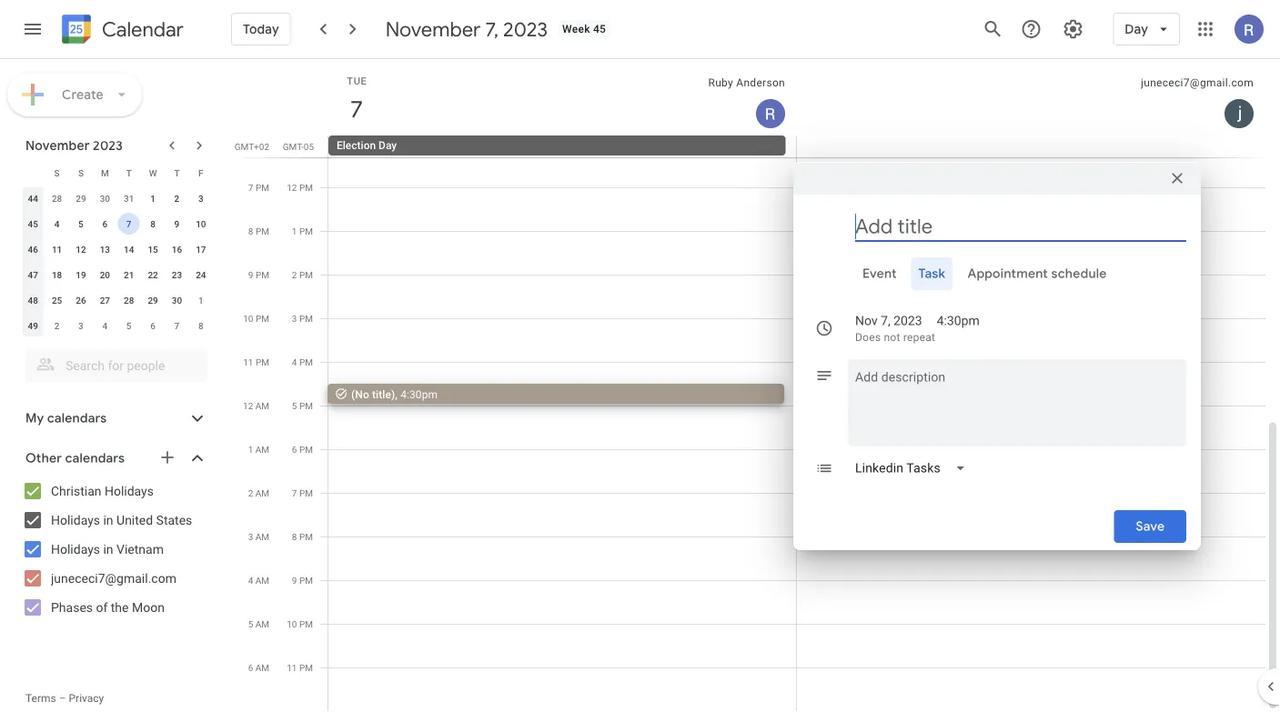 Task type: vqa. For each thing, say whether or not it's contained in the screenshot.
the Election Day button
yes



Task type: locate. For each thing, give the bounding box(es) containing it.
day inside button
[[379, 139, 397, 152]]

tue
[[347, 75, 367, 86]]

1 vertical spatial november
[[25, 137, 90, 154]]

2 horizontal spatial 2023
[[894, 314, 923, 329]]

1 s from the left
[[54, 167, 60, 178]]

0 horizontal spatial t
[[126, 167, 132, 178]]

0 vertical spatial day
[[1125, 21, 1149, 37]]

2 vertical spatial 9
[[292, 575, 297, 586]]

1 horizontal spatial 11 pm
[[287, 663, 313, 674]]

election
[[337, 139, 376, 152]]

1 horizontal spatial 9 pm
[[292, 575, 313, 586]]

1 horizontal spatial 7,
[[881, 314, 891, 329]]

0 horizontal spatial 12
[[76, 244, 86, 255]]

16 element
[[166, 238, 188, 260]]

5 am
[[248, 619, 269, 630]]

in for vietnam
[[103, 542, 113, 557]]

1 vertical spatial 11
[[243, 357, 254, 368]]

3
[[198, 193, 204, 204], [292, 313, 297, 324], [78, 320, 84, 331], [248, 532, 253, 543]]

9 inside row
[[174, 218, 180, 229]]

7 am from the top
[[256, 663, 269, 674]]

3 am
[[248, 532, 269, 543]]

46
[[28, 244, 38, 255]]

row containing 46
[[21, 237, 213, 262]]

3 for 3 am
[[248, 532, 253, 543]]

4
[[54, 218, 60, 229], [102, 320, 108, 331], [292, 357, 297, 368], [248, 575, 253, 586]]

pm right 3 am
[[299, 532, 313, 543]]

1 horizontal spatial t
[[174, 167, 180, 178]]

row containing 49
[[21, 313, 213, 339]]

5 inside "element"
[[126, 320, 132, 331]]

25 element
[[46, 289, 68, 311]]

1 down 12 pm at left
[[292, 226, 297, 237]]

1 horizontal spatial 12
[[243, 401, 253, 411]]

0 vertical spatial 11 pm
[[243, 357, 269, 368]]

4:30pm down task
[[937, 314, 980, 329]]

1 vertical spatial holidays
[[51, 513, 100, 528]]

28 right 44
[[52, 193, 62, 204]]

1 vertical spatial junececi7@gmail.com
[[51, 571, 177, 586]]

16
[[172, 244, 182, 255]]

0 horizontal spatial day
[[379, 139, 397, 152]]

1 vertical spatial 12
[[76, 244, 86, 255]]

12 right 11 element
[[76, 244, 86, 255]]

12 for 12 am
[[243, 401, 253, 411]]

11 right "46"
[[52, 244, 62, 255]]

4 up 5 pm at bottom
[[292, 357, 297, 368]]

calendars inside other calendars dropdown button
[[65, 451, 125, 467]]

m
[[101, 167, 109, 178]]

row group
[[21, 186, 213, 339]]

other calendars list
[[4, 477, 226, 623]]

0 horizontal spatial 7,
[[486, 16, 499, 42]]

row group inside the november 2023 grid
[[21, 186, 213, 339]]

30 for october 30 element
[[100, 193, 110, 204]]

holidays in united states
[[51, 513, 192, 528]]

pm down 5 pm at bottom
[[299, 444, 313, 455]]

2 for december 2 element
[[54, 320, 60, 331]]

terms link
[[25, 693, 56, 705]]

settings menu image
[[1063, 18, 1084, 40]]

7 down gmt+02
[[248, 182, 254, 193]]

1 in from the top
[[103, 513, 113, 528]]

calendars up the "christian holidays"
[[65, 451, 125, 467]]

other calendars
[[25, 451, 125, 467]]

1 for 1 pm
[[292, 226, 297, 237]]

1 horizontal spatial junececi7@gmail.com
[[1142, 76, 1254, 89]]

24
[[196, 269, 206, 280]]

1 horizontal spatial 30
[[172, 295, 182, 306]]

7 pm
[[248, 182, 269, 193], [292, 488, 313, 499]]

october 28 element
[[46, 188, 68, 209]]

december 2 element
[[46, 315, 68, 337]]

1 right 30 element
[[198, 295, 204, 306]]

7
[[349, 94, 362, 124], [248, 182, 254, 193], [126, 218, 132, 229], [174, 320, 180, 331], [292, 488, 297, 499]]

10 up 17
[[196, 218, 206, 229]]

row group containing 44
[[21, 186, 213, 339]]

9
[[174, 218, 180, 229], [248, 269, 254, 280], [292, 575, 297, 586]]

1 am
[[248, 444, 269, 455]]

0 horizontal spatial 28
[[52, 193, 62, 204]]

0 horizontal spatial 9 pm
[[248, 269, 269, 280]]

0 vertical spatial holidays
[[105, 484, 154, 499]]

calendar
[[102, 17, 184, 42]]

4 down october 28 element
[[54, 218, 60, 229]]

1 horizontal spatial 2023
[[503, 16, 548, 42]]

am for 5 am
[[256, 619, 269, 630]]

2023 for november 7, 2023
[[503, 16, 548, 42]]

holidays up united
[[105, 484, 154, 499]]

in left vietnam
[[103, 542, 113, 557]]

2023
[[503, 16, 548, 42], [93, 137, 123, 154], [894, 314, 923, 329]]

am down the 5 am
[[256, 663, 269, 674]]

45 up "46"
[[28, 218, 38, 229]]

30
[[100, 193, 110, 204], [172, 295, 182, 306]]

8 pm right 3 am
[[292, 532, 313, 543]]

pm down 05 at the left top
[[299, 182, 313, 193]]

7 down tue
[[349, 94, 362, 124]]

day right settings menu "image"
[[1125, 21, 1149, 37]]

row containing 44
[[21, 186, 213, 211]]

1 pm
[[292, 226, 313, 237]]

11 right 6 am
[[287, 663, 297, 674]]

7, left week
[[486, 16, 499, 42]]

10
[[196, 218, 206, 229], [243, 313, 254, 324], [287, 619, 297, 630]]

12 inside row
[[76, 244, 86, 255]]

6 left 7 cell
[[102, 218, 108, 229]]

8 pm left 1 pm
[[248, 226, 269, 237]]

december 6 element
[[142, 315, 164, 337]]

9 pm right 4 am
[[292, 575, 313, 586]]

(no
[[351, 388, 369, 401]]

30 element
[[166, 289, 188, 311]]

1 horizontal spatial s
[[78, 167, 84, 178]]

december 8 element
[[190, 315, 212, 337]]

3 up 4 am
[[248, 532, 253, 543]]

main drawer image
[[22, 18, 44, 40]]

t right m
[[126, 167, 132, 178]]

29 inside "october 29" element
[[76, 193, 86, 204]]

s left m
[[78, 167, 84, 178]]

9 left 10 element
[[174, 218, 180, 229]]

12
[[287, 182, 297, 193], [76, 244, 86, 255], [243, 401, 253, 411]]

2 vertical spatial 10
[[287, 619, 297, 630]]

3 for 3 pm
[[292, 313, 297, 324]]

1 horizontal spatial day
[[1125, 21, 1149, 37]]

appointment schedule
[[968, 266, 1107, 282]]

nov 7, 2023
[[856, 314, 923, 329]]

7, for nov
[[881, 314, 891, 329]]

1 horizontal spatial 10 pm
[[287, 619, 313, 630]]

1 vertical spatial 11 pm
[[287, 663, 313, 674]]

5 left december 6 element
[[126, 320, 132, 331]]

12 am
[[243, 401, 269, 411]]

0 horizontal spatial november
[[25, 137, 90, 154]]

7 pm left 12 pm at left
[[248, 182, 269, 193]]

calendars for other calendars
[[65, 451, 125, 467]]

1 horizontal spatial 4:30pm
[[937, 314, 980, 329]]

2 down 1 am
[[248, 488, 253, 499]]

1 vertical spatial 28
[[124, 295, 134, 306]]

day
[[1125, 21, 1149, 37], [379, 139, 397, 152]]

election day button
[[329, 136, 786, 156]]

calendars inside my calendars dropdown button
[[47, 411, 107, 427]]

1 vertical spatial 9
[[248, 269, 254, 280]]

1 horizontal spatial november
[[386, 16, 481, 42]]

0 vertical spatial 7 pm
[[248, 182, 269, 193]]

5 right 12 am
[[292, 401, 297, 411]]

19 element
[[70, 264, 92, 286]]

row containing 47
[[21, 262, 213, 288]]

in left united
[[103, 513, 113, 528]]

0 vertical spatial 12
[[287, 182, 297, 193]]

–
[[59, 693, 66, 705]]

0 vertical spatial 11
[[52, 244, 62, 255]]

11 up 12 am
[[243, 357, 254, 368]]

13 element
[[94, 238, 116, 260]]

2 left december 3 "element"
[[54, 320, 60, 331]]

26 element
[[70, 289, 92, 311]]

6 for 6 am
[[248, 663, 253, 674]]

day inside dropdown button
[[1125, 21, 1149, 37]]

45
[[594, 23, 606, 36], [28, 218, 38, 229]]

tab list containing event
[[808, 258, 1187, 290]]

am up the 5 am
[[256, 575, 269, 586]]

12 up 1 am
[[243, 401, 253, 411]]

2 right october 31 element
[[174, 193, 180, 204]]

6 for 6 pm
[[292, 444, 297, 455]]

calendars up "other calendars"
[[47, 411, 107, 427]]

1 vertical spatial 29
[[148, 295, 158, 306]]

tuesday, november 7 element
[[336, 88, 378, 130]]

45 right week
[[594, 23, 606, 36]]

f
[[199, 167, 204, 178]]

7,
[[486, 16, 499, 42], [881, 314, 891, 329]]

0 horizontal spatial 45
[[28, 218, 38, 229]]

1 vertical spatial 7 pm
[[292, 488, 313, 499]]

0 vertical spatial calendars
[[47, 411, 107, 427]]

5 for 5 am
[[248, 619, 253, 630]]

0 vertical spatial 28
[[52, 193, 62, 204]]

1 horizontal spatial 11
[[243, 357, 254, 368]]

3 inside december 3 "element"
[[78, 320, 84, 331]]

2 horizontal spatial 11
[[287, 663, 297, 674]]

0 horizontal spatial 11
[[52, 244, 62, 255]]

47
[[28, 269, 38, 280]]

5 for 5 pm
[[292, 401, 297, 411]]

27 element
[[94, 289, 116, 311]]

4 am from the top
[[256, 532, 269, 543]]

2 vertical spatial 12
[[243, 401, 253, 411]]

november
[[386, 16, 481, 42], [25, 137, 90, 154]]

6 right 1 am
[[292, 444, 297, 455]]

Add description text field
[[848, 367, 1187, 432]]

29 inside 29 'element'
[[148, 295, 158, 306]]

0 vertical spatial 10
[[196, 218, 206, 229]]

s up october 28 element
[[54, 167, 60, 178]]

november 2023 grid
[[17, 160, 213, 339]]

11
[[52, 244, 62, 255], [243, 357, 254, 368], [287, 663, 297, 674]]

44
[[28, 193, 38, 204]]

8 right 7 cell
[[150, 218, 156, 229]]

1
[[150, 193, 156, 204], [292, 226, 297, 237], [198, 295, 204, 306], [248, 444, 253, 455]]

election day row
[[320, 136, 1281, 157]]

8 right december 7 element
[[198, 320, 204, 331]]

10 right december 8 element
[[243, 313, 254, 324]]

21 element
[[118, 264, 140, 286]]

0 vertical spatial in
[[103, 513, 113, 528]]

3 left december 4 element
[[78, 320, 84, 331]]

row
[[21, 160, 213, 186], [21, 186, 213, 211], [21, 211, 213, 237], [21, 237, 213, 262], [21, 262, 213, 288], [21, 288, 213, 313], [21, 313, 213, 339]]

of
[[96, 600, 108, 615]]

5 up 6 am
[[248, 619, 253, 630]]

20 element
[[94, 264, 116, 286]]

4:30pm right , on the bottom of the page
[[401, 388, 438, 401]]

week 45
[[563, 23, 606, 36]]

4 row from the top
[[21, 237, 213, 262]]

0 vertical spatial 30
[[100, 193, 110, 204]]

0 vertical spatial 29
[[76, 193, 86, 204]]

0 vertical spatial 45
[[594, 23, 606, 36]]

2 up 3 pm
[[292, 269, 297, 280]]

28 element
[[118, 289, 140, 311]]

8 right 3 am
[[292, 532, 297, 543]]

0 vertical spatial 9
[[174, 218, 180, 229]]

week
[[563, 23, 591, 36]]

0 horizontal spatial junececi7@gmail.com
[[51, 571, 177, 586]]

1 vertical spatial 8 pm
[[292, 532, 313, 543]]

0 vertical spatial 2023
[[503, 16, 548, 42]]

2023 left week
[[503, 16, 548, 42]]

None field
[[848, 452, 981, 485]]

0 vertical spatial november
[[386, 16, 481, 42]]

0 horizontal spatial 4:30pm
[[401, 388, 438, 401]]

2 row from the top
[[21, 186, 213, 211]]

2 am from the top
[[256, 444, 269, 455]]

2 horizontal spatial 9
[[292, 575, 297, 586]]

2 in from the top
[[103, 542, 113, 557]]

2 horizontal spatial 12
[[287, 182, 297, 193]]

29 right october 28 element
[[76, 193, 86, 204]]

gmt-
[[283, 141, 304, 152]]

None search field
[[0, 342, 226, 382]]

am left 5 pm at bottom
[[256, 401, 269, 411]]

am left '6 pm'
[[256, 444, 269, 455]]

december 3 element
[[70, 315, 92, 337]]

30 for 30 element
[[172, 295, 182, 306]]

am for 3 am
[[256, 532, 269, 543]]

6 down the 5 am
[[248, 663, 253, 674]]

3 down 2 pm
[[292, 313, 297, 324]]

6 am from the top
[[256, 619, 269, 630]]

7 inside cell
[[126, 218, 132, 229]]

2 vertical spatial 11
[[287, 663, 297, 674]]

1 vertical spatial 2023
[[93, 137, 123, 154]]

,
[[395, 388, 398, 401]]

am for 1 am
[[256, 444, 269, 455]]

holidays down the holidays in united states
[[51, 542, 100, 557]]

in
[[103, 513, 113, 528], [103, 542, 113, 557]]

today button
[[231, 7, 291, 51]]

1 vertical spatial 30
[[172, 295, 182, 306]]

1 down 12 am
[[248, 444, 253, 455]]

1 vertical spatial day
[[379, 139, 397, 152]]

ruby
[[709, 76, 734, 89]]

1 horizontal spatial 10
[[243, 313, 254, 324]]

pm down '6 pm'
[[299, 488, 313, 499]]

7, up the not
[[881, 314, 891, 329]]

6 row from the top
[[21, 288, 213, 313]]

7 inside the tue 7
[[349, 94, 362, 124]]

holidays
[[105, 484, 154, 499], [51, 513, 100, 528], [51, 542, 100, 557]]

0 vertical spatial 10 pm
[[243, 313, 269, 324]]

2 vertical spatial holidays
[[51, 542, 100, 557]]

tab list
[[808, 258, 1187, 290]]

1 am from the top
[[256, 401, 269, 411]]

6
[[102, 218, 108, 229], [150, 320, 156, 331], [292, 444, 297, 455], [248, 663, 253, 674]]

1 horizontal spatial 45
[[594, 23, 606, 36]]

1 horizontal spatial 28
[[124, 295, 134, 306]]

6 am
[[248, 663, 269, 674]]

1 horizontal spatial 29
[[148, 295, 158, 306]]

calendar heading
[[98, 17, 184, 42]]

28 right 27 element
[[124, 295, 134, 306]]

my
[[25, 411, 44, 427]]

october 31 element
[[118, 188, 140, 209]]

0 vertical spatial 9 pm
[[248, 269, 269, 280]]

19
[[76, 269, 86, 280]]

s
[[54, 167, 60, 178], [78, 167, 84, 178]]

18
[[52, 269, 62, 280]]

0 horizontal spatial 2023
[[93, 137, 123, 154]]

11 pm right 6 am
[[287, 663, 313, 674]]

14 element
[[118, 238, 140, 260]]

8 pm
[[248, 226, 269, 237], [292, 532, 313, 543]]

title)
[[372, 388, 395, 401]]

2023 up repeat
[[894, 314, 923, 329]]

3 am from the top
[[256, 488, 269, 499]]

3 for december 3 "element"
[[78, 320, 84, 331]]

0 horizontal spatial 29
[[76, 193, 86, 204]]

7 row from the top
[[21, 313, 213, 339]]

29 for 29 'element'
[[148, 295, 158, 306]]

0 vertical spatial junececi7@gmail.com
[[1142, 76, 1254, 89]]

1 vertical spatial in
[[103, 542, 113, 557]]

6 left december 7 element
[[150, 320, 156, 331]]

1 vertical spatial calendars
[[65, 451, 125, 467]]

ruby anderson
[[709, 76, 786, 89]]

4 up the 5 am
[[248, 575, 253, 586]]

30 right "october 29" element
[[100, 193, 110, 204]]

17 element
[[190, 238, 212, 260]]

t right w
[[174, 167, 180, 178]]

23 element
[[166, 264, 188, 286]]

am down 1 am
[[256, 488, 269, 499]]

5 am from the top
[[256, 575, 269, 586]]

11 pm
[[243, 357, 269, 368], [287, 663, 313, 674]]

junececi7@gmail.com inside other calendars list
[[51, 571, 177, 586]]

junececi7@gmail.com up phases of the moon
[[51, 571, 177, 586]]

0 horizontal spatial 10
[[196, 218, 206, 229]]

day right election
[[379, 139, 397, 152]]

9 right 4 am
[[292, 575, 297, 586]]

2 horizontal spatial 10
[[287, 619, 297, 630]]

0 horizontal spatial 9
[[174, 218, 180, 229]]

5 row from the top
[[21, 262, 213, 288]]

2 vertical spatial 2023
[[894, 314, 923, 329]]

10 right the 5 am
[[287, 619, 297, 630]]

t
[[126, 167, 132, 178], [174, 167, 180, 178]]

2 pm
[[292, 269, 313, 280]]

1 row from the top
[[21, 160, 213, 186]]

29 element
[[142, 289, 164, 311]]

2
[[174, 193, 180, 204], [292, 269, 297, 280], [54, 320, 60, 331], [248, 488, 253, 499]]

0 horizontal spatial s
[[54, 167, 60, 178]]

phases of the moon
[[51, 600, 165, 615]]

november for november 7, 2023
[[386, 16, 481, 42]]

7 pm down '6 pm'
[[292, 488, 313, 499]]

8 right 10 element
[[248, 226, 254, 237]]

vietnam
[[117, 542, 164, 557]]

1 vertical spatial 4:30pm
[[401, 388, 438, 401]]

0 horizontal spatial 11 pm
[[243, 357, 269, 368]]

1 vertical spatial 45
[[28, 218, 38, 229]]

7 down october 31 element
[[126, 218, 132, 229]]

0 horizontal spatial 30
[[100, 193, 110, 204]]

am up 6 am
[[256, 619, 269, 630]]

22 element
[[142, 264, 164, 286]]

15 element
[[142, 238, 164, 260]]

1 vertical spatial 7,
[[881, 314, 891, 329]]

10 pm left 3 pm
[[243, 313, 269, 324]]

11 pm up 12 am
[[243, 357, 269, 368]]

2 am
[[248, 488, 269, 499]]

0 horizontal spatial 8 pm
[[248, 226, 269, 237]]

1 right october 31 element
[[150, 193, 156, 204]]

december 1 element
[[190, 289, 212, 311]]

9 pm left 2 pm
[[248, 269, 269, 280]]

30 right 29 'element'
[[172, 295, 182, 306]]

3 row from the top
[[21, 211, 213, 237]]

pm down 2 pm
[[299, 313, 313, 324]]

4 right december 3 "element"
[[102, 320, 108, 331]]

0 vertical spatial 7,
[[486, 16, 499, 42]]

today
[[243, 21, 279, 37]]



Task type: describe. For each thing, give the bounding box(es) containing it.
nov
[[856, 314, 878, 329]]

11 inside the november 2023 grid
[[52, 244, 62, 255]]

create
[[62, 86, 104, 103]]

31
[[124, 193, 134, 204]]

15
[[148, 244, 158, 255]]

pm left 2 pm
[[256, 269, 269, 280]]

w
[[149, 167, 157, 178]]

11 element
[[46, 238, 68, 260]]

1 vertical spatial 10
[[243, 313, 254, 324]]

december 7 element
[[166, 315, 188, 337]]

(no title) , 4:30pm
[[351, 388, 438, 401]]

7 right december 6 element
[[174, 320, 180, 331]]

holidays in vietnam
[[51, 542, 164, 557]]

4 for 4 am
[[248, 575, 253, 586]]

pm left the 4 pm at the bottom left of page
[[256, 357, 269, 368]]

october 30 element
[[94, 188, 116, 209]]

7 grid
[[233, 59, 1281, 713]]

pm left 1 pm
[[256, 226, 269, 237]]

2 s from the left
[[78, 167, 84, 178]]

privacy
[[69, 693, 104, 705]]

2023 for nov 7, 2023
[[894, 314, 923, 329]]

terms – privacy
[[25, 693, 104, 705]]

calendars for my calendars
[[47, 411, 107, 427]]

12 pm
[[287, 182, 313, 193]]

privacy link
[[69, 693, 104, 705]]

november 7, 2023
[[386, 16, 548, 42]]

28 for october 28 element
[[52, 193, 62, 204]]

1 t from the left
[[126, 167, 132, 178]]

6 for december 6 element
[[150, 320, 156, 331]]

pm right 4 am
[[299, 575, 313, 586]]

22
[[148, 269, 158, 280]]

13
[[100, 244, 110, 255]]

the
[[111, 600, 129, 615]]

1 for december 1 element
[[198, 295, 204, 306]]

moon
[[132, 600, 165, 615]]

gmt-05
[[283, 141, 314, 152]]

49
[[28, 320, 38, 331]]

1 horizontal spatial 7 pm
[[292, 488, 313, 499]]

0 vertical spatial 8 pm
[[248, 226, 269, 237]]

4:30pm inside 7 grid
[[401, 388, 438, 401]]

tue 7
[[347, 75, 367, 124]]

12 for 12
[[76, 244, 86, 255]]

pm up 5 pm at bottom
[[299, 357, 313, 368]]

event button
[[856, 258, 905, 290]]

3 pm
[[292, 313, 313, 324]]

november for november 2023
[[25, 137, 90, 154]]

7 cell
[[117, 211, 141, 237]]

day button
[[1114, 7, 1181, 51]]

10 inside row
[[196, 218, 206, 229]]

3 down f
[[198, 193, 204, 204]]

december 4 element
[[94, 315, 116, 337]]

pm left 12 pm at left
[[256, 182, 269, 193]]

Search for people text field
[[36, 350, 197, 382]]

december 5 element
[[118, 315, 140, 337]]

6 pm
[[292, 444, 313, 455]]

5 for december 5 "element" at the left of page
[[126, 320, 132, 331]]

0 horizontal spatial 10 pm
[[243, 313, 269, 324]]

7 right 2 am
[[292, 488, 297, 499]]

0 horizontal spatial 7 pm
[[248, 182, 269, 193]]

am for 6 am
[[256, 663, 269, 674]]

18 element
[[46, 264, 68, 286]]

row containing 45
[[21, 211, 213, 237]]

repeat
[[904, 331, 936, 344]]

45 inside row
[[28, 218, 38, 229]]

october 29 element
[[70, 188, 92, 209]]

add other calendars image
[[158, 449, 177, 467]]

1 horizontal spatial 8 pm
[[292, 532, 313, 543]]

gmt+02
[[235, 141, 269, 152]]

november 2023
[[25, 137, 123, 154]]

5 down "october 29" element
[[78, 218, 84, 229]]

0 vertical spatial 4:30pm
[[937, 314, 980, 329]]

23
[[172, 269, 182, 280]]

7, for november
[[486, 16, 499, 42]]

appointment
[[968, 266, 1049, 282]]

20
[[100, 269, 110, 280]]

26
[[76, 295, 86, 306]]

17
[[196, 244, 206, 255]]

united
[[117, 513, 153, 528]]

anderson
[[737, 76, 786, 89]]

task button
[[912, 258, 953, 290]]

holidays for vietnam
[[51, 542, 100, 557]]

pm up '6 pm'
[[299, 401, 313, 411]]

task
[[919, 266, 946, 282]]

1 vertical spatial 10 pm
[[287, 619, 313, 630]]

14
[[124, 244, 134, 255]]

28 for 28 element
[[124, 295, 134, 306]]

12 for 12 pm
[[287, 182, 297, 193]]

25
[[52, 295, 62, 306]]

am for 2 am
[[256, 488, 269, 499]]

5 pm
[[292, 401, 313, 411]]

appointment schedule button
[[961, 258, 1115, 290]]

4 for 4 pm
[[292, 357, 297, 368]]

pm left 3 pm
[[256, 313, 269, 324]]

05
[[304, 141, 314, 152]]

am for 4 am
[[256, 575, 269, 586]]

states
[[156, 513, 192, 528]]

2 for 2 pm
[[292, 269, 297, 280]]

21
[[124, 269, 134, 280]]

christian
[[51, 484, 101, 499]]

Add title text field
[[856, 213, 1187, 240]]

other
[[25, 451, 62, 467]]

7 column header
[[329, 59, 797, 136]]

pm up 2 pm
[[299, 226, 313, 237]]

does not repeat
[[856, 331, 936, 344]]

calendar element
[[58, 11, 184, 51]]

does
[[856, 331, 881, 344]]

2 t from the left
[[174, 167, 180, 178]]

24 element
[[190, 264, 212, 286]]

schedule
[[1052, 266, 1107, 282]]

12 element
[[70, 238, 92, 260]]

create button
[[7, 73, 142, 117]]

row containing s
[[21, 160, 213, 186]]

pm right 6 am
[[299, 663, 313, 674]]

4 for december 4 element
[[102, 320, 108, 331]]

my calendars button
[[4, 404, 226, 433]]

8 inside december 8 element
[[198, 320, 204, 331]]

4 pm
[[292, 357, 313, 368]]

holidays for united
[[51, 513, 100, 528]]

1 horizontal spatial 9
[[248, 269, 254, 280]]

1 for 1 am
[[248, 444, 253, 455]]

27
[[100, 295, 110, 306]]

row containing 48
[[21, 288, 213, 313]]

event
[[863, 266, 897, 282]]

other calendars button
[[4, 444, 226, 473]]

in for united
[[103, 513, 113, 528]]

junececi7@gmail.com inside 7 grid
[[1142, 76, 1254, 89]]

terms
[[25, 693, 56, 705]]

48
[[28, 295, 38, 306]]

christian holidays
[[51, 484, 154, 499]]

election day
[[337, 139, 397, 152]]

am for 12 am
[[256, 401, 269, 411]]

not
[[884, 331, 901, 344]]

29 for "october 29" element
[[76, 193, 86, 204]]

pm up 3 pm
[[299, 269, 313, 280]]

pm right the 5 am
[[299, 619, 313, 630]]

2 for 2 am
[[248, 488, 253, 499]]

my calendars
[[25, 411, 107, 427]]

10 element
[[190, 213, 212, 235]]

1 vertical spatial 9 pm
[[292, 575, 313, 586]]

phases
[[51, 600, 93, 615]]



